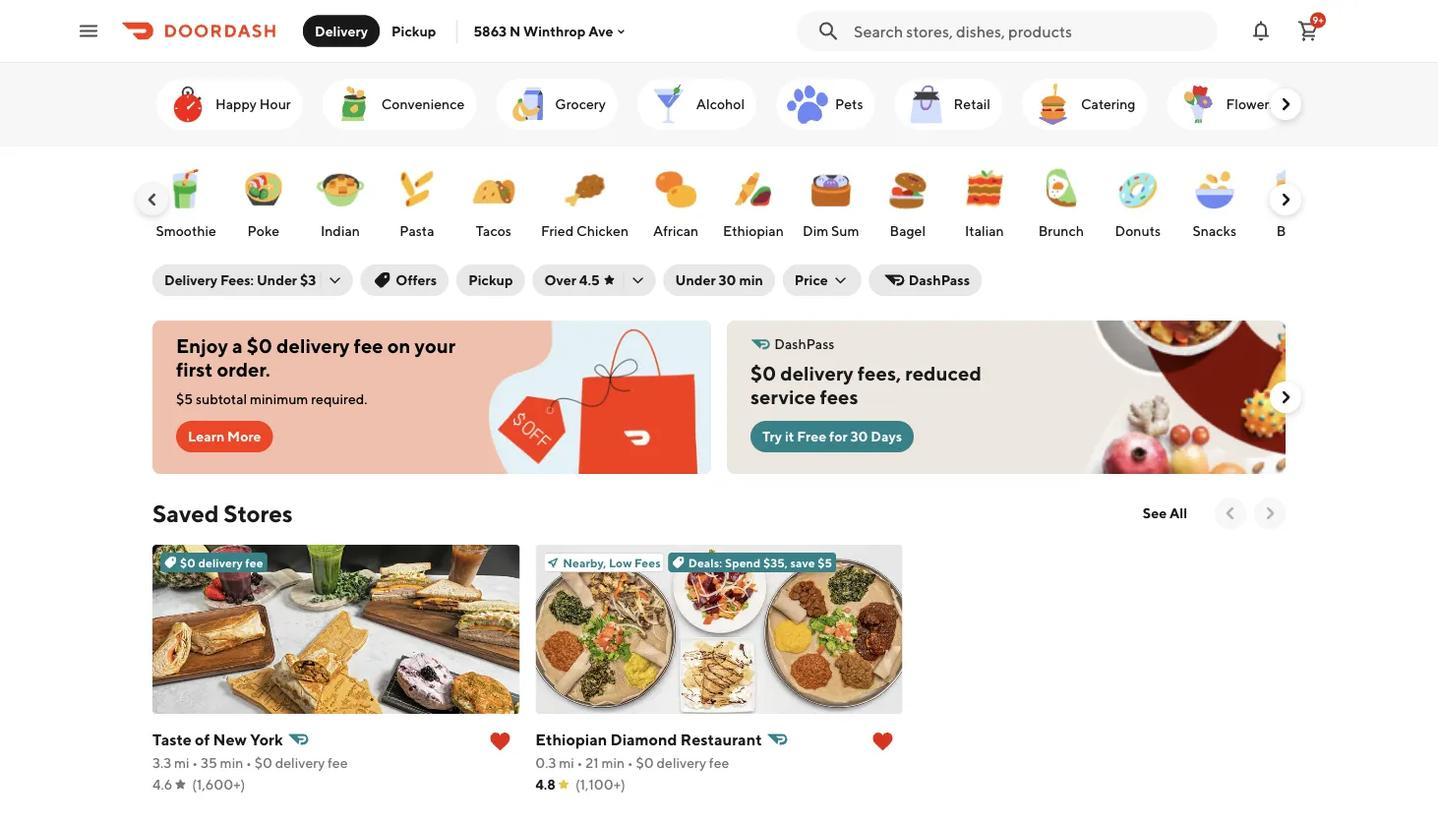 Task type: vqa. For each thing, say whether or not it's contained in the screenshot.
Ethiopian for Ethiopian
yes



Task type: locate. For each thing, give the bounding box(es) containing it.
delivery fees: under $3
[[164, 272, 316, 288]]

1 horizontal spatial pickup button
[[457, 265, 525, 296]]

retail image
[[903, 81, 950, 128]]

delivery left the fees:
[[164, 272, 218, 288]]

min right the 35
[[220, 755, 243, 772]]

0 horizontal spatial under
[[257, 272, 297, 288]]

n
[[510, 23, 521, 39]]

min for ethiopian diamond restaurant
[[602, 755, 625, 772]]

2 under from the left
[[676, 272, 716, 288]]

$5 right save
[[818, 556, 833, 570]]

delivery up fees
[[781, 362, 854, 385]]

indian
[[321, 223, 361, 239]]

$0 inside enjoy a $0 delivery fee on your first order. $5 subtotal minimum required.
[[247, 335, 273, 358]]

mi for ethiopian
[[559, 755, 575, 772]]

order.
[[217, 358, 270, 381]]

0 horizontal spatial mi
[[174, 755, 189, 772]]

0 vertical spatial pickup button
[[380, 15, 448, 47]]

• down york at bottom left
[[246, 755, 252, 772]]

0 vertical spatial delivery
[[315, 23, 368, 39]]

ethiopian up under 30 min
[[724, 223, 785, 239]]

(1,600+)
[[192, 777, 245, 793]]

under
[[257, 272, 297, 288], [676, 272, 716, 288]]

30
[[719, 272, 737, 288], [851, 429, 868, 445]]

1 horizontal spatial min
[[602, 755, 625, 772]]

2 horizontal spatial min
[[739, 272, 764, 288]]

snacks
[[1194, 223, 1238, 239]]

3 • from the left
[[577, 755, 583, 772]]

• down diamond
[[628, 755, 634, 772]]

it
[[785, 429, 795, 445]]

ethiopian
[[724, 223, 785, 239], [536, 731, 607, 749]]

$​0 down diamond
[[636, 755, 654, 772]]

0 horizontal spatial $0
[[180, 556, 196, 570]]

ethiopian diamond restaurant
[[536, 731, 762, 749]]

learn more
[[188, 429, 261, 445]]

low
[[609, 556, 632, 570]]

first
[[176, 358, 213, 381]]

$5 down the first
[[176, 391, 193, 407]]

1 horizontal spatial dashpass
[[909, 272, 970, 288]]

dashpass
[[909, 272, 970, 288], [775, 336, 835, 352]]

pickup button down tacos
[[457, 265, 525, 296]]

grocery image
[[504, 81, 551, 128]]

pickup
[[392, 23, 436, 39], [469, 272, 513, 288]]

under down african on the top of the page
[[676, 272, 716, 288]]

1 horizontal spatial under
[[676, 272, 716, 288]]

delivery for delivery
[[315, 23, 368, 39]]

2 vertical spatial $0
[[180, 556, 196, 570]]

1 under from the left
[[257, 272, 297, 288]]

1 vertical spatial delivery
[[164, 272, 218, 288]]

new
[[213, 731, 247, 749]]

previous button of carousel image
[[143, 190, 162, 210]]

sum
[[832, 223, 860, 239]]

flowers
[[1227, 96, 1276, 112]]

dim
[[804, 223, 829, 239]]

2 mi from the left
[[559, 755, 575, 772]]

0 vertical spatial 30
[[719, 272, 737, 288]]

delivery down saved stores link
[[198, 556, 243, 570]]

2 horizontal spatial $0
[[751, 362, 777, 385]]

fees:
[[220, 272, 254, 288]]

$5
[[176, 391, 193, 407], [818, 556, 833, 570]]

dashpass up service
[[775, 336, 835, 352]]

1 horizontal spatial ethiopian
[[724, 223, 785, 239]]

35
[[201, 755, 217, 772]]

previous button of carousel image
[[1221, 504, 1241, 524]]

• left the 35
[[192, 755, 198, 772]]

saved stores link
[[153, 498, 293, 529]]

york
[[250, 731, 283, 749]]

ethiopian up 21
[[536, 731, 607, 749]]

1 vertical spatial dashpass
[[775, 336, 835, 352]]

$0 right the a
[[247, 335, 273, 358]]

1 horizontal spatial delivery
[[315, 23, 368, 39]]

see all
[[1143, 505, 1188, 522]]

1 vertical spatial $0
[[751, 362, 777, 385]]

1 horizontal spatial 30
[[851, 429, 868, 445]]

$35,
[[764, 556, 788, 570]]

0 horizontal spatial ethiopian
[[536, 731, 607, 749]]

0 vertical spatial ethiopian
[[724, 223, 785, 239]]

0 vertical spatial $0
[[247, 335, 273, 358]]

0 horizontal spatial min
[[220, 755, 243, 772]]

spend
[[725, 556, 761, 570]]

ethiopian for ethiopian
[[724, 223, 785, 239]]

30 left price on the right
[[719, 272, 737, 288]]

0 horizontal spatial pickup button
[[380, 15, 448, 47]]

0 vertical spatial pickup
[[392, 23, 436, 39]]

0 horizontal spatial pickup
[[392, 23, 436, 39]]

1 horizontal spatial $5
[[818, 556, 833, 570]]

delivery up convenience image
[[315, 23, 368, 39]]

4 • from the left
[[628, 755, 634, 772]]

fees
[[635, 556, 661, 570]]

next button of carousel image
[[1276, 94, 1296, 114]]

notification bell image
[[1250, 19, 1273, 43]]

ethiopian for ethiopian diamond restaurant
[[536, 731, 607, 749]]

pets image
[[784, 81, 832, 128]]

fried
[[542, 223, 574, 239]]

mi right 0.3
[[559, 755, 575, 772]]

(1,100+)
[[576, 777, 626, 793]]

pickup right delivery button
[[392, 23, 436, 39]]

happy hour
[[216, 96, 291, 112]]

alcohol image
[[645, 81, 693, 128]]

1 horizontal spatial $​0
[[636, 755, 654, 772]]

stores
[[224, 499, 293, 528]]

learn
[[188, 429, 225, 445]]

retail link
[[895, 79, 1003, 130]]

•
[[192, 755, 198, 772], [246, 755, 252, 772], [577, 755, 583, 772], [628, 755, 634, 772]]

$0 up service
[[751, 362, 777, 385]]

0 horizontal spatial 30
[[719, 272, 737, 288]]

retail
[[954, 96, 991, 112]]

0 horizontal spatial $5
[[176, 391, 193, 407]]

under left $3
[[257, 272, 297, 288]]

happy hour link
[[156, 79, 303, 130]]

1 vertical spatial pickup
[[469, 272, 513, 288]]

$0 for $0 delivery fee
[[180, 556, 196, 570]]

catering image
[[1030, 81, 1078, 128]]

mi right 3.3
[[174, 755, 189, 772]]

1 vertical spatial 30
[[851, 429, 868, 445]]

convenience link
[[323, 79, 477, 130]]

on
[[388, 335, 411, 358]]

$0 inside $0 delivery fees, reduced service fees
[[751, 362, 777, 385]]

pickup button
[[380, 15, 448, 47], [457, 265, 525, 296]]

price button
[[783, 265, 862, 296]]

$0 delivery fees, reduced service fees
[[751, 362, 982, 409]]

$3
[[300, 272, 316, 288]]

min right 21
[[602, 755, 625, 772]]

$​0 down york at bottom left
[[255, 755, 273, 772]]

pasta
[[400, 223, 435, 239]]

1 mi from the left
[[174, 755, 189, 772]]

$​0 for new
[[255, 755, 273, 772]]

pickup button up convenience on the top left of page
[[380, 15, 448, 47]]

30 right for
[[851, 429, 868, 445]]

enjoy
[[176, 335, 228, 358]]

of
[[195, 731, 210, 749]]

donuts
[[1116, 223, 1162, 239]]

fee
[[354, 335, 384, 358], [245, 556, 263, 570], [328, 755, 348, 772], [709, 755, 730, 772]]

$​0
[[255, 755, 273, 772], [636, 755, 654, 772]]

$0 down saved
[[180, 556, 196, 570]]

under 30 min
[[676, 272, 764, 288]]

free
[[797, 429, 827, 445]]

dashpass down bagel
[[909, 272, 970, 288]]

pickup down tacos
[[469, 272, 513, 288]]

min left price on the right
[[739, 272, 764, 288]]

$0
[[247, 335, 273, 358], [751, 362, 777, 385], [180, 556, 196, 570]]

delivery inside button
[[315, 23, 368, 39]]

delivery
[[277, 335, 350, 358], [781, 362, 854, 385], [198, 556, 243, 570], [275, 755, 325, 772], [657, 755, 707, 772]]

2 $​0 from the left
[[636, 755, 654, 772]]

next button of carousel image
[[1276, 190, 1296, 210], [1276, 388, 1296, 407], [1261, 504, 1280, 524]]

1 horizontal spatial $0
[[247, 335, 273, 358]]

delivery up required.
[[277, 335, 350, 358]]

0 horizontal spatial $​0
[[255, 755, 273, 772]]

1 • from the left
[[192, 755, 198, 772]]

• left 21
[[577, 755, 583, 772]]

fried chicken
[[542, 223, 629, 239]]

1 vertical spatial next button of carousel image
[[1276, 388, 1296, 407]]

tacos
[[477, 223, 512, 239]]

1 vertical spatial ethiopian
[[536, 731, 607, 749]]

2 vertical spatial next button of carousel image
[[1261, 504, 1280, 524]]

min
[[739, 272, 764, 288], [220, 755, 243, 772], [602, 755, 625, 772]]

5863 n winthrop ave
[[474, 23, 614, 39]]

0 vertical spatial dashpass
[[909, 272, 970, 288]]

1 horizontal spatial mi
[[559, 755, 575, 772]]

fees
[[820, 386, 859, 409]]

0 vertical spatial $5
[[176, 391, 193, 407]]

delivery down york at bottom left
[[275, 755, 325, 772]]

italian
[[966, 223, 1005, 239]]

happy hour image
[[164, 81, 212, 128]]

open menu image
[[77, 19, 100, 43]]

delivery
[[315, 23, 368, 39], [164, 272, 218, 288]]

0 horizontal spatial delivery
[[164, 272, 218, 288]]

african
[[654, 223, 699, 239]]

1 $​0 from the left
[[255, 755, 273, 772]]

dashpass inside button
[[909, 272, 970, 288]]



Task type: describe. For each thing, give the bounding box(es) containing it.
saved
[[153, 499, 219, 528]]

over 4.5
[[545, 272, 600, 288]]

smoothie
[[156, 223, 217, 239]]

4.8
[[536, 777, 556, 793]]

delivery inside $0 delivery fees, reduced service fees
[[781, 362, 854, 385]]

3.3
[[153, 755, 171, 772]]

grocery link
[[496, 79, 618, 130]]

5863
[[474, 23, 507, 39]]

0.3 mi • 21 min • $​0 delivery fee
[[536, 755, 730, 772]]

2 • from the left
[[246, 755, 252, 772]]

delivery down the ethiopian diamond restaurant
[[657, 755, 707, 772]]

over
[[545, 272, 577, 288]]

mi for taste
[[174, 755, 189, 772]]

flowers image
[[1176, 81, 1223, 128]]

click to remove this store from your saved list image
[[872, 730, 895, 754]]

1 horizontal spatial pickup
[[469, 272, 513, 288]]

$​0 for restaurant
[[636, 755, 654, 772]]

delivery button
[[303, 15, 380, 47]]

0 horizontal spatial dashpass
[[775, 336, 835, 352]]

0 vertical spatial next button of carousel image
[[1276, 190, 1296, 210]]

9+ button
[[1289, 11, 1329, 51]]

diamond
[[611, 731, 678, 749]]

chicken
[[577, 223, 629, 239]]

ave
[[589, 23, 614, 39]]

your
[[415, 335, 456, 358]]

pets
[[836, 96, 864, 112]]

nearby,
[[563, 556, 607, 570]]

see
[[1143, 505, 1167, 522]]

fees,
[[858, 362, 902, 385]]

Store search: begin typing to search for stores available on DoorDash text field
[[854, 20, 1207, 42]]

taste of new york
[[153, 731, 283, 749]]

deals: spend $35, save $5
[[689, 556, 833, 570]]

winthrop
[[524, 23, 586, 39]]

under 30 min button
[[664, 265, 775, 296]]

offers button
[[361, 265, 449, 296]]

try it free for 30 days
[[763, 429, 903, 445]]

3.3 mi • 35 min • $​0 delivery fee
[[153, 755, 348, 772]]

deals:
[[689, 556, 723, 570]]

learn more button
[[176, 421, 273, 453]]

days
[[871, 429, 903, 445]]

minimum
[[250, 391, 308, 407]]

for
[[830, 429, 848, 445]]

convenience image
[[330, 81, 378, 128]]

reduced
[[906, 362, 982, 385]]

1 vertical spatial $5
[[818, 556, 833, 570]]

subtotal
[[196, 391, 247, 407]]

min for taste of new york
[[220, 755, 243, 772]]

try
[[763, 429, 782, 445]]

1 vertical spatial pickup button
[[457, 265, 525, 296]]

0 items, open order cart image
[[1297, 19, 1321, 43]]

delivery inside enjoy a $0 delivery fee on your first order. $5 subtotal minimum required.
[[277, 335, 350, 358]]

restaurant
[[681, 731, 762, 749]]

5863 n winthrop ave button
[[474, 23, 629, 39]]

a
[[232, 335, 243, 358]]

4.6
[[153, 777, 173, 793]]

save
[[791, 556, 816, 570]]

taste
[[153, 731, 192, 749]]

fee inside enjoy a $0 delivery fee on your first order. $5 subtotal minimum required.
[[354, 335, 384, 358]]

min inside button
[[739, 272, 764, 288]]

saved stores
[[153, 499, 293, 528]]

dashpass button
[[870, 265, 982, 296]]

convenience
[[382, 96, 465, 112]]

dim sum
[[804, 223, 860, 239]]

0.3
[[536, 755, 557, 772]]

happy
[[216, 96, 257, 112]]

service
[[751, 386, 816, 409]]

more
[[227, 429, 261, 445]]

try it free for 30 days button
[[751, 421, 914, 453]]

see all link
[[1132, 498, 1200, 529]]

flowers link
[[1168, 79, 1288, 130]]

delivery for delivery fees: under $3
[[164, 272, 218, 288]]

poke
[[248, 223, 280, 239]]

offers
[[396, 272, 437, 288]]

pets link
[[777, 79, 875, 130]]

beer
[[1278, 223, 1307, 239]]

9+
[[1313, 14, 1324, 26]]

21
[[586, 755, 599, 772]]

catering link
[[1022, 79, 1148, 130]]

price
[[795, 272, 828, 288]]

catering
[[1082, 96, 1136, 112]]

$0 for $0 delivery fees, reduced service fees
[[751, 362, 777, 385]]

click to remove this store from your saved list image
[[488, 730, 512, 754]]

under inside button
[[676, 272, 716, 288]]

required.
[[311, 391, 368, 407]]

$0 delivery fee
[[180, 556, 263, 570]]

alcohol link
[[638, 79, 757, 130]]

4.5
[[580, 272, 600, 288]]

$5 inside enjoy a $0 delivery fee on your first order. $5 subtotal minimum required.
[[176, 391, 193, 407]]

over 4.5 button
[[533, 265, 656, 296]]

bagel
[[891, 223, 927, 239]]



